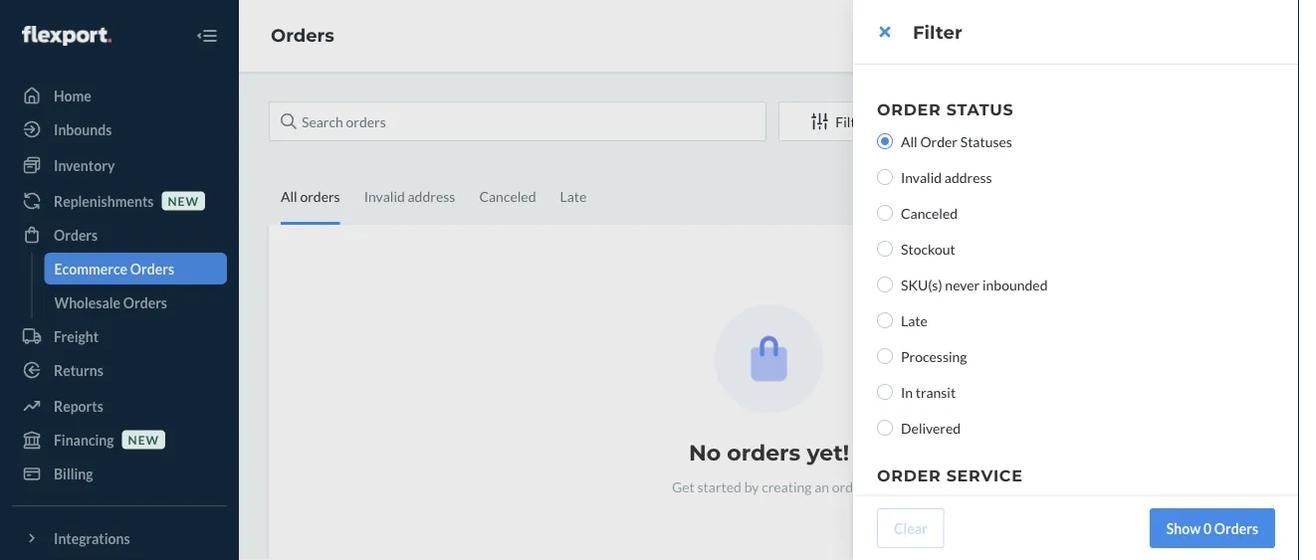 Task type: vqa. For each thing, say whether or not it's contained in the screenshot.
the Freight
no



Task type: locate. For each thing, give the bounding box(es) containing it.
order right all
[[920, 133, 958, 150]]

order down delivered
[[877, 466, 941, 485]]

show 0 orders button
[[1150, 509, 1275, 549]]

order
[[877, 100, 941, 119], [920, 133, 958, 150], [877, 466, 941, 485]]

None radio
[[877, 133, 893, 149], [877, 241, 893, 257], [877, 277, 893, 293], [877, 313, 893, 329], [877, 348, 893, 364], [877, 384, 893, 400], [877, 420, 893, 436], [877, 133, 893, 149], [877, 241, 893, 257], [877, 277, 893, 293], [877, 313, 893, 329], [877, 348, 893, 364], [877, 384, 893, 400], [877, 420, 893, 436]]

processing
[[901, 348, 967, 365]]

show
[[1167, 520, 1201, 537]]

stockout
[[901, 240, 955, 257]]

sku(s) never inbounded
[[901, 276, 1048, 293]]

2 vertical spatial order
[[877, 466, 941, 485]]

in
[[901, 384, 913, 401]]

service
[[947, 466, 1023, 485]]

0 vertical spatial order
[[877, 100, 941, 119]]

show 0 orders
[[1167, 520, 1258, 537]]

clear button
[[877, 509, 945, 549]]

delivered
[[901, 420, 961, 437]]

orders
[[1214, 520, 1258, 537]]

clear
[[894, 520, 928, 537]]

all
[[901, 133, 918, 150]]

None radio
[[877, 169, 893, 185], [877, 205, 893, 221], [877, 169, 893, 185], [877, 205, 893, 221]]

order up all
[[877, 100, 941, 119]]

close image
[[880, 24, 891, 40]]

1 vertical spatial order
[[920, 133, 958, 150]]



Task type: describe. For each thing, give the bounding box(es) containing it.
canceled
[[901, 205, 958, 222]]

order for service
[[877, 466, 941, 485]]

in transit
[[901, 384, 956, 401]]

address
[[945, 169, 992, 186]]

all order statuses
[[901, 133, 1012, 150]]

order service
[[877, 466, 1023, 485]]

0
[[1204, 520, 1212, 537]]

late
[[901, 312, 928, 329]]

never
[[945, 276, 980, 293]]

invalid address
[[901, 169, 992, 186]]

invalid
[[901, 169, 942, 186]]

inbounded
[[983, 276, 1048, 293]]

order for status
[[877, 100, 941, 119]]

transit
[[916, 384, 956, 401]]

sku(s)
[[901, 276, 942, 293]]

order status
[[877, 100, 1014, 119]]

statuses
[[960, 133, 1012, 150]]

filter
[[913, 21, 962, 43]]

status
[[947, 100, 1014, 119]]



